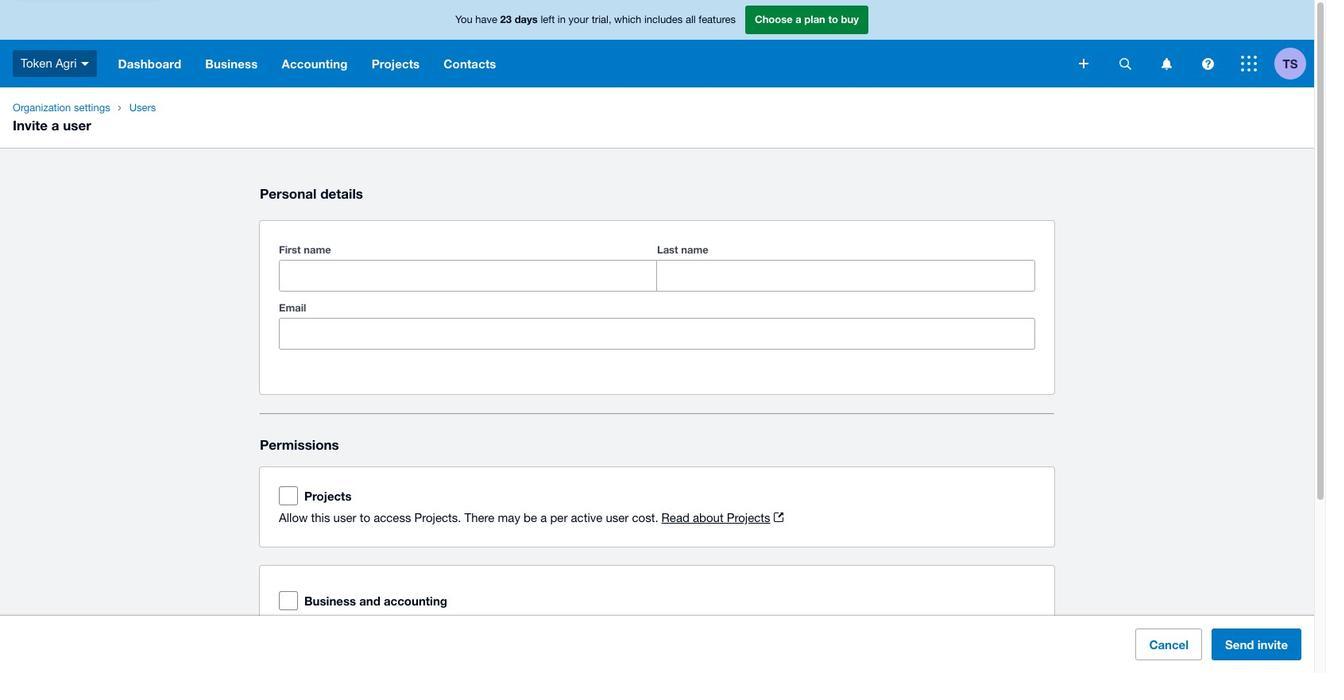 Task type: locate. For each thing, give the bounding box(es) containing it.
invite
[[1258, 637, 1288, 652]]

may
[[498, 511, 521, 525]]

1 horizontal spatial name
[[681, 243, 709, 256]]

projects button
[[360, 40, 432, 87]]

1 vertical spatial a
[[51, 117, 59, 134]]

1 horizontal spatial business
[[304, 594, 356, 608]]

0 horizontal spatial name
[[304, 243, 331, 256]]

svg image inside token agri popup button
[[81, 62, 89, 66]]

features
[[699, 14, 736, 26]]

0 vertical spatial business
[[205, 56, 258, 71]]

1 horizontal spatial svg image
[[1119, 58, 1131, 70]]

there
[[465, 511, 495, 525]]

token agri button
[[0, 40, 106, 87]]

0 horizontal spatial business
[[205, 56, 258, 71]]

contacts
[[444, 56, 496, 71]]

user right this
[[333, 511, 356, 525]]

choose a plan to buy
[[755, 13, 859, 26]]

name right first on the top left
[[304, 243, 331, 256]]

per
[[550, 511, 568, 525]]

read about projects link
[[662, 511, 783, 525]]

about
[[693, 511, 724, 525]]

you have 23 days left in your trial, which includes all features
[[455, 13, 736, 26]]

projects right about on the bottom right
[[727, 511, 771, 525]]

2 vertical spatial a
[[541, 511, 547, 525]]

0 vertical spatial to
[[829, 13, 838, 26]]

to left buy
[[829, 13, 838, 26]]

1 horizontal spatial to
[[829, 13, 838, 26]]

2 name from the left
[[681, 243, 709, 256]]

a right the be
[[541, 511, 547, 525]]

projects
[[372, 56, 420, 71], [304, 489, 352, 503], [727, 511, 771, 525]]

1 name from the left
[[304, 243, 331, 256]]

business inside dropdown button
[[205, 56, 258, 71]]

you
[[455, 14, 473, 26]]

name for first name
[[304, 243, 331, 256]]

1 vertical spatial projects
[[304, 489, 352, 503]]

name
[[304, 243, 331, 256], [681, 243, 709, 256]]

svg image
[[1241, 56, 1257, 72], [1162, 58, 1172, 70], [1202, 58, 1214, 70], [81, 62, 89, 66]]

banner containing ts
[[0, 0, 1315, 87]]

all
[[686, 14, 696, 26]]

details
[[320, 185, 363, 202]]

agri
[[56, 56, 77, 70]]

to
[[829, 13, 838, 26], [360, 511, 370, 525]]

user left cost.
[[606, 511, 629, 525]]

dashboard link
[[106, 40, 193, 87]]

user
[[63, 117, 91, 134], [333, 511, 356, 525], [606, 511, 629, 525]]

accounting button
[[270, 40, 360, 87]]

contacts button
[[432, 40, 508, 87]]

invite a user
[[13, 117, 91, 134]]

business button
[[193, 40, 270, 87]]

group containing first name
[[279, 240, 1036, 292]]

accounting
[[282, 56, 348, 71]]

a for invite
[[51, 117, 59, 134]]

cost.
[[632, 511, 659, 525]]

projects left contacts in the top of the page
[[372, 56, 420, 71]]

name right last at top
[[681, 243, 709, 256]]

0 horizontal spatial to
[[360, 511, 370, 525]]

a left plan
[[796, 13, 802, 26]]

1 vertical spatial business
[[304, 594, 356, 608]]

2 horizontal spatial projects
[[727, 511, 771, 525]]

2 horizontal spatial a
[[796, 13, 802, 26]]

svg image
[[1119, 58, 1131, 70], [1079, 59, 1089, 68]]

email
[[279, 301, 306, 314]]

a
[[796, 13, 802, 26], [51, 117, 59, 134], [541, 511, 547, 525]]

0 horizontal spatial projects
[[304, 489, 352, 503]]

group
[[279, 240, 1036, 292]]

last name
[[657, 243, 709, 256]]

left
[[541, 14, 555, 26]]

plan
[[805, 13, 826, 26]]

0 horizontal spatial a
[[51, 117, 59, 134]]

1 horizontal spatial a
[[541, 511, 547, 525]]

send
[[1226, 637, 1255, 652]]

user down "settings"
[[63, 117, 91, 134]]

0 horizontal spatial user
[[63, 117, 91, 134]]

to left access
[[360, 511, 370, 525]]

a down organization settings link
[[51, 117, 59, 134]]

0 horizontal spatial svg image
[[1079, 59, 1089, 68]]

business
[[205, 56, 258, 71], [304, 594, 356, 608]]

banner
[[0, 0, 1315, 87]]

this
[[311, 511, 330, 525]]

projects up this
[[304, 489, 352, 503]]

organization
[[13, 102, 71, 114]]

0 vertical spatial projects
[[372, 56, 420, 71]]

0 vertical spatial a
[[796, 13, 802, 26]]

1 horizontal spatial user
[[333, 511, 356, 525]]

1 vertical spatial to
[[360, 511, 370, 525]]

ts button
[[1275, 40, 1315, 87]]

1 horizontal spatial projects
[[372, 56, 420, 71]]



Task type: vqa. For each thing, say whether or not it's contained in the screenshot.
Due date
no



Task type: describe. For each thing, give the bounding box(es) containing it.
access
[[374, 511, 411, 525]]

which
[[614, 14, 642, 26]]

projects.
[[415, 511, 461, 525]]

dashboard
[[118, 56, 181, 71]]

days
[[515, 13, 538, 26]]

personal details
[[260, 185, 363, 202]]

cancel
[[1150, 637, 1189, 652]]

23
[[500, 13, 512, 26]]

be
[[524, 511, 537, 525]]

allow this user to access projects. there may be a per active user cost. read about projects
[[279, 511, 771, 525]]

Last name field
[[657, 261, 1035, 291]]

trial,
[[592, 14, 612, 26]]

2 horizontal spatial user
[[606, 511, 629, 525]]

read
[[662, 511, 690, 525]]

in
[[558, 14, 566, 26]]

token
[[21, 56, 52, 70]]

user for a
[[63, 117, 91, 134]]

a for choose
[[796, 13, 802, 26]]

allow
[[279, 511, 308, 525]]

last
[[657, 243, 678, 256]]

and
[[359, 594, 381, 608]]

to for plan
[[829, 13, 838, 26]]

business for business
[[205, 56, 258, 71]]

organization settings link
[[6, 100, 117, 116]]

personal
[[260, 185, 317, 202]]

business and accounting
[[304, 594, 447, 608]]

active
[[571, 511, 603, 525]]

business for business and accounting
[[304, 594, 356, 608]]

have
[[476, 14, 498, 26]]

accounting
[[384, 594, 447, 608]]

choose
[[755, 13, 793, 26]]

First name field
[[280, 261, 656, 291]]

first name
[[279, 243, 331, 256]]

2 vertical spatial projects
[[727, 511, 771, 525]]

users
[[129, 102, 156, 114]]

invite
[[13, 117, 48, 134]]

cancel button
[[1136, 629, 1203, 660]]

user for this
[[333, 511, 356, 525]]

projects inside popup button
[[372, 56, 420, 71]]

token agri
[[21, 56, 77, 70]]

includes
[[644, 14, 683, 26]]

settings
[[74, 102, 110, 114]]

send invite
[[1226, 637, 1288, 652]]

send invite button
[[1212, 629, 1302, 660]]

ts
[[1283, 56, 1298, 70]]

organization settings
[[13, 102, 110, 114]]

name for last name
[[681, 243, 709, 256]]

first
[[279, 243, 301, 256]]

to for user
[[360, 511, 370, 525]]

Email email field
[[280, 319, 1035, 349]]

users link
[[123, 100, 162, 116]]

buy
[[841, 13, 859, 26]]

your
[[569, 14, 589, 26]]

permissions
[[260, 436, 339, 453]]



